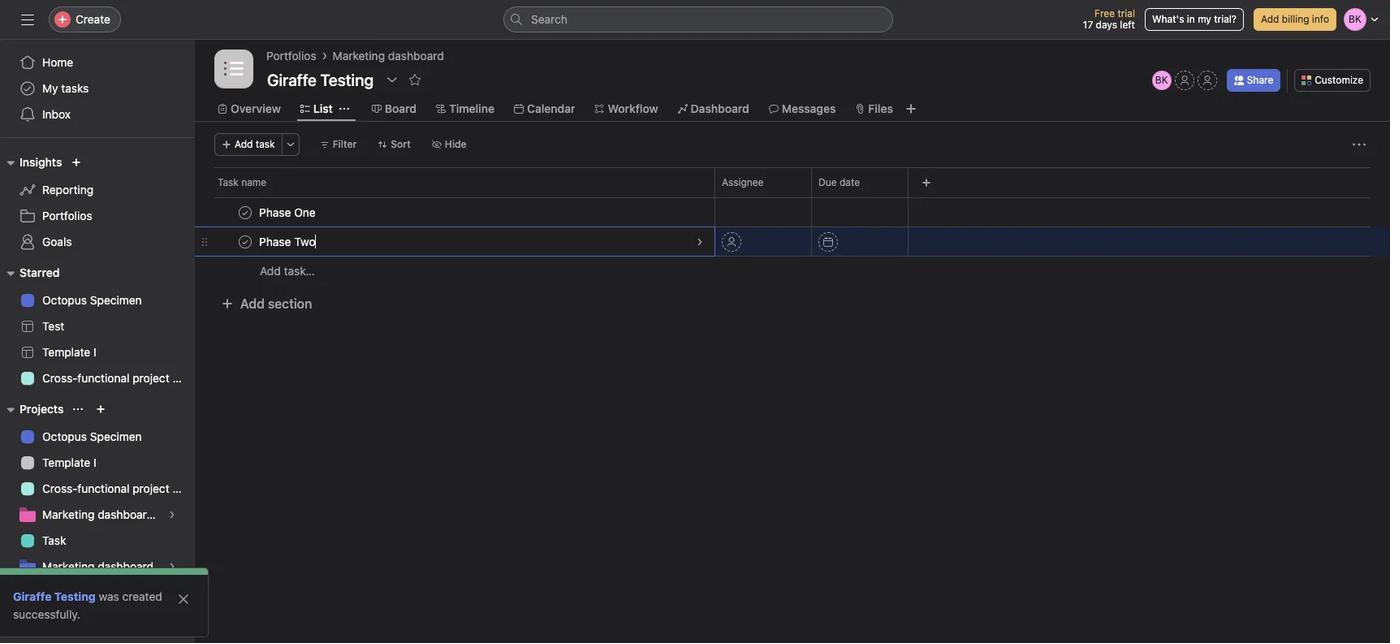 Task type: locate. For each thing, give the bounding box(es) containing it.
1 horizontal spatial more actions image
[[1353, 138, 1366, 151]]

functional
[[77, 371, 130, 385], [77, 482, 130, 496]]

1 vertical spatial template i link
[[10, 450, 185, 476]]

template i inside starred element
[[42, 345, 96, 359]]

giraffe testing inside projects element
[[42, 586, 119, 600]]

1 vertical spatial octopus specimen link
[[10, 424, 185, 450]]

0 vertical spatial cross-
[[42, 371, 77, 385]]

marketing dashboard inside projects element
[[42, 560, 154, 574]]

billing
[[1283, 13, 1310, 25]]

cross-functional project plan
[[42, 371, 195, 385], [42, 482, 195, 496]]

cross-functional project plan up dashboards in the bottom of the page
[[42, 482, 195, 496]]

plan
[[173, 371, 195, 385], [173, 482, 195, 496]]

giraffe testing
[[42, 586, 119, 600], [13, 590, 96, 604]]

2 cross- from the top
[[42, 482, 77, 496]]

add inside 'button'
[[260, 264, 281, 278]]

octopus inside starred element
[[42, 293, 87, 307]]

cross-functional project plan link up new project or portfolio image
[[10, 366, 195, 392]]

home
[[42, 55, 73, 69]]

template i inside projects element
[[42, 456, 96, 470]]

2 functional from the top
[[77, 482, 130, 496]]

dashboard
[[388, 49, 444, 63], [98, 560, 154, 574]]

add left task…
[[260, 264, 281, 278]]

task name
[[218, 176, 267, 188]]

cross- up projects
[[42, 371, 77, 385]]

2 cross-functional project plan link from the top
[[10, 476, 195, 502]]

1 template i from the top
[[42, 345, 96, 359]]

what's in my trial? button
[[1145, 8, 1244, 31]]

1 cross-functional project plan from the top
[[42, 371, 195, 385]]

global element
[[0, 40, 195, 137]]

1 vertical spatial i
[[93, 456, 96, 470]]

octopus up test
[[42, 293, 87, 307]]

functional for 1st the cross-functional project plan link from the top of the page
[[77, 371, 130, 385]]

template inside starred element
[[42, 345, 90, 359]]

marketing up task link
[[42, 508, 95, 522]]

i down test link
[[93, 345, 96, 359]]

1 vertical spatial dashboard
[[98, 560, 154, 574]]

add to starred image
[[409, 73, 422, 86]]

1 vertical spatial octopus specimen
[[42, 430, 142, 444]]

search button
[[504, 6, 894, 32]]

0 vertical spatial octopus specimen
[[42, 293, 142, 307]]

1 plan from the top
[[173, 371, 195, 385]]

more actions image
[[1353, 138, 1366, 151], [286, 140, 295, 149]]

i inside projects element
[[93, 456, 96, 470]]

2 octopus specimen from the top
[[42, 430, 142, 444]]

insights element
[[0, 148, 195, 258]]

0 vertical spatial octopus
[[42, 293, 87, 307]]

add
[[1262, 13, 1280, 25], [235, 138, 253, 150], [260, 264, 281, 278], [240, 297, 265, 311]]

2 octopus specimen link from the top
[[10, 424, 185, 450]]

2 template i from the top
[[42, 456, 96, 470]]

template i link down test
[[10, 340, 185, 366]]

octopus
[[42, 293, 87, 307], [42, 430, 87, 444]]

add for add task
[[235, 138, 253, 150]]

functional inside projects element
[[77, 482, 130, 496]]

days
[[1096, 19, 1118, 31]]

octopus specimen link
[[10, 288, 185, 314], [10, 424, 185, 450]]

what's in my trial?
[[1153, 13, 1237, 25]]

free
[[1095, 7, 1115, 19]]

template down show options, current sort, top image
[[42, 456, 90, 470]]

1 vertical spatial cross-
[[42, 482, 77, 496]]

1 vertical spatial cross-functional project plan
[[42, 482, 195, 496]]

2 project from the top
[[133, 482, 170, 496]]

marketing dashboard link
[[333, 47, 444, 65], [10, 554, 185, 580]]

portfolios
[[266, 49, 317, 63], [42, 209, 92, 223]]

functional up marketing dashboards
[[77, 482, 130, 496]]

marketing up 'tab actions' icon
[[333, 49, 385, 63]]

template
[[42, 345, 90, 359], [42, 456, 90, 470]]

17
[[1084, 19, 1094, 31]]

cross-
[[42, 371, 77, 385], [42, 482, 77, 496]]

section
[[268, 297, 312, 311]]

None text field
[[263, 65, 378, 94]]

task down marketing dashboards link
[[42, 534, 66, 548]]

plan inside projects element
[[173, 482, 195, 496]]

1 horizontal spatial portfolios
[[266, 49, 317, 63]]

Phase One text field
[[256, 204, 321, 221]]

1 project from the top
[[133, 371, 170, 385]]

giraffe testing link up invite
[[10, 580, 185, 606]]

marketing dashboard up show options 'image'
[[333, 49, 444, 63]]

home link
[[10, 50, 185, 76]]

octopus specimen link up test
[[10, 288, 185, 314]]

cross-functional project plan up new project or portfolio image
[[42, 371, 195, 385]]

octopus down show options, current sort, top image
[[42, 430, 87, 444]]

create
[[76, 12, 110, 26]]

cross- inside starred element
[[42, 371, 77, 385]]

marketing dashboard link up show options 'image'
[[333, 47, 444, 65]]

cross- inside projects element
[[42, 482, 77, 496]]

octopus specimen link down new project or portfolio image
[[10, 424, 185, 450]]

projects element
[[0, 395, 195, 609]]

1 vertical spatial template i
[[42, 456, 96, 470]]

marketing dashboard link up was
[[10, 554, 185, 580]]

cross- up marketing dashboards link
[[42, 482, 77, 496]]

1 template from the top
[[42, 345, 90, 359]]

giraffe inside projects element
[[42, 586, 78, 600]]

0 vertical spatial task
[[218, 176, 239, 188]]

template i link up marketing dashboards
[[10, 450, 185, 476]]

giraffe testing up invite
[[42, 586, 119, 600]]

portfolios up list link
[[266, 49, 317, 63]]

octopus specimen
[[42, 293, 142, 307], [42, 430, 142, 444]]

task link
[[10, 528, 185, 554]]

due
[[819, 176, 837, 188]]

Completed checkbox
[[236, 203, 255, 222]]

octopus for starred
[[42, 293, 87, 307]]

0 vertical spatial specimen
[[90, 293, 142, 307]]

successfully.
[[13, 608, 80, 621]]

1 horizontal spatial portfolios link
[[266, 47, 317, 65]]

marketing down task link
[[42, 560, 95, 574]]

0 vertical spatial plan
[[173, 371, 195, 385]]

1 cross- from the top
[[42, 371, 77, 385]]

template i down show options, current sort, top image
[[42, 456, 96, 470]]

cross-functional project plan link up marketing dashboards
[[10, 476, 195, 502]]

2 octopus from the top
[[42, 430, 87, 444]]

octopus specimen link inside starred element
[[10, 288, 185, 314]]

0 horizontal spatial portfolios
[[42, 209, 92, 223]]

task
[[218, 176, 239, 188], [42, 534, 66, 548]]

show options, current sort, top image
[[73, 405, 83, 414]]

marketing for see details, marketing dashboards image
[[42, 508, 95, 522]]

2 vertical spatial marketing
[[42, 560, 95, 574]]

0 horizontal spatial portfolios link
[[10, 203, 185, 229]]

add left task
[[235, 138, 253, 150]]

tab actions image
[[339, 104, 349, 114]]

giraffe testing link
[[10, 580, 185, 606], [13, 590, 96, 604]]

more actions image right task
[[286, 140, 295, 149]]

Completed checkbox
[[236, 232, 255, 251]]

octopus specimen inside projects element
[[42, 430, 142, 444]]

functional up new project or portfolio image
[[77, 371, 130, 385]]

cross-functional project plan link
[[10, 366, 195, 392], [10, 476, 195, 502]]

2 template i link from the top
[[10, 450, 185, 476]]

0 horizontal spatial dashboard
[[98, 560, 154, 574]]

more actions image down customize
[[1353, 138, 1366, 151]]

add left section at the left of the page
[[240, 297, 265, 311]]

1 template i link from the top
[[10, 340, 185, 366]]

template i link
[[10, 340, 185, 366], [10, 450, 185, 476]]

1 vertical spatial octopus
[[42, 430, 87, 444]]

starred button
[[0, 263, 60, 283]]

dashboard link
[[678, 100, 750, 118]]

share
[[1248, 74, 1274, 86]]

workflow link
[[595, 100, 658, 118]]

add left the billing
[[1262, 13, 1280, 25]]

task for task
[[42, 534, 66, 548]]

octopus specimen inside starred element
[[42, 293, 142, 307]]

1 octopus specimen from the top
[[42, 293, 142, 307]]

what's
[[1153, 13, 1185, 25]]

project down test link
[[133, 371, 170, 385]]

specimen inside projects element
[[90, 430, 142, 444]]

1 horizontal spatial marketing dashboard
[[333, 49, 444, 63]]

i up marketing dashboards
[[93, 456, 96, 470]]

template down test
[[42, 345, 90, 359]]

giraffe
[[42, 586, 78, 600], [13, 590, 52, 604]]

template i for template i link inside the starred element
[[42, 345, 96, 359]]

board
[[385, 102, 417, 115]]

i
[[93, 345, 96, 359], [93, 456, 96, 470]]

specimen for template i
[[90, 430, 142, 444]]

testing left created
[[81, 586, 119, 600]]

goals link
[[10, 229, 185, 255]]

project
[[133, 371, 170, 385], [133, 482, 170, 496]]

list link
[[300, 100, 333, 118]]

1 octopus specimen link from the top
[[10, 288, 185, 314]]

my tasks link
[[10, 76, 185, 102]]

octopus specimen link for template i
[[10, 424, 185, 450]]

dashboard
[[691, 102, 750, 115]]

header untitled section tree grid
[[195, 197, 1391, 286]]

hide sidebar image
[[21, 13, 34, 26]]

1 vertical spatial plan
[[173, 482, 195, 496]]

2 plan from the top
[[173, 482, 195, 496]]

2 i from the top
[[93, 456, 96, 470]]

task left name
[[218, 176, 239, 188]]

0 horizontal spatial more actions image
[[286, 140, 295, 149]]

1 vertical spatial portfolios link
[[10, 203, 185, 229]]

1 specimen from the top
[[90, 293, 142, 307]]

octopus inside projects element
[[42, 430, 87, 444]]

in
[[1187, 13, 1196, 25]]

cross-functional project plan inside starred element
[[42, 371, 195, 385]]

cross- for 1st the cross-functional project plan link from the top of the page
[[42, 371, 77, 385]]

octopus specimen up test link
[[42, 293, 142, 307]]

specimen inside starred element
[[90, 293, 142, 307]]

1 vertical spatial marketing
[[42, 508, 95, 522]]

task for task name
[[218, 176, 239, 188]]

phase two cell
[[195, 227, 716, 257]]

hide
[[445, 138, 467, 150]]

0 vertical spatial template
[[42, 345, 90, 359]]

2 specimen from the top
[[90, 430, 142, 444]]

task
[[256, 138, 275, 150]]

1 horizontal spatial dashboard
[[388, 49, 444, 63]]

0 vertical spatial functional
[[77, 371, 130, 385]]

1 i from the top
[[93, 345, 96, 359]]

1 horizontal spatial task
[[218, 176, 239, 188]]

1 vertical spatial marketing dashboard link
[[10, 554, 185, 580]]

hide button
[[425, 133, 474, 156]]

marketing dashboard down task link
[[42, 560, 154, 574]]

specimen up test link
[[90, 293, 142, 307]]

1 octopus from the top
[[42, 293, 87, 307]]

template for template i link inside the starred element
[[42, 345, 90, 359]]

add tab image
[[905, 102, 918, 115]]

template i for template i link within projects element
[[42, 456, 96, 470]]

0 vertical spatial cross-functional project plan
[[42, 371, 195, 385]]

1 vertical spatial cross-functional project plan link
[[10, 476, 195, 502]]

0 vertical spatial template i link
[[10, 340, 185, 366]]

workflow
[[608, 102, 658, 115]]

add task…
[[260, 264, 315, 278]]

dashboard up was
[[98, 560, 154, 574]]

0 vertical spatial marketing
[[333, 49, 385, 63]]

phase one cell
[[195, 197, 716, 227]]

add billing info
[[1262, 13, 1330, 25]]

1 vertical spatial template
[[42, 456, 90, 470]]

specimen down new project or portfolio image
[[90, 430, 142, 444]]

assignee
[[722, 176, 764, 188]]

specimen
[[90, 293, 142, 307], [90, 430, 142, 444]]

plan inside starred element
[[173, 371, 195, 385]]

0 vertical spatial dashboard
[[388, 49, 444, 63]]

0 horizontal spatial marketing dashboard
[[42, 560, 154, 574]]

0 vertical spatial portfolios link
[[266, 47, 317, 65]]

functional inside starred element
[[77, 371, 130, 385]]

row
[[195, 167, 1391, 197], [214, 197, 1371, 198], [195, 197, 1391, 227], [195, 227, 1391, 257]]

0 vertical spatial cross-functional project plan link
[[10, 366, 195, 392]]

0 horizontal spatial task
[[42, 534, 66, 548]]

portfolios link up list link
[[266, 47, 317, 65]]

marketing dashboard link inside projects element
[[10, 554, 185, 580]]

cross- for second the cross-functional project plan link
[[42, 482, 77, 496]]

show options image
[[386, 73, 399, 86]]

reporting link
[[10, 177, 185, 203]]

0 vertical spatial i
[[93, 345, 96, 359]]

2 cross-functional project plan from the top
[[42, 482, 195, 496]]

0 horizontal spatial marketing dashboard link
[[10, 554, 185, 580]]

testing up invite
[[54, 590, 96, 604]]

0 vertical spatial project
[[133, 371, 170, 385]]

task inside projects element
[[42, 534, 66, 548]]

inbox link
[[10, 102, 185, 128]]

template i down test
[[42, 345, 96, 359]]

test link
[[10, 314, 185, 340]]

plan for second the cross-functional project plan link
[[173, 482, 195, 496]]

0 vertical spatial portfolios
[[266, 49, 317, 63]]

dashboard up 'add to starred' image
[[388, 49, 444, 63]]

cross-functional project plan for second the cross-functional project plan link
[[42, 482, 195, 496]]

2 template from the top
[[42, 456, 90, 470]]

1 horizontal spatial marketing dashboard link
[[333, 47, 444, 65]]

template i link inside starred element
[[10, 340, 185, 366]]

i inside starred element
[[93, 345, 96, 359]]

1 functional from the top
[[77, 371, 130, 385]]

was created successfully.
[[13, 590, 162, 621]]

portfolios down reporting
[[42, 209, 92, 223]]

1 vertical spatial marketing dashboard
[[42, 560, 154, 574]]

1 vertical spatial portfolios
[[42, 209, 92, 223]]

testing
[[81, 586, 119, 600], [54, 590, 96, 604]]

octopus specimen link inside projects element
[[10, 424, 185, 450]]

i for template i link within projects element
[[93, 456, 96, 470]]

template i link inside projects element
[[10, 450, 185, 476]]

sort
[[391, 138, 411, 150]]

0 vertical spatial template i
[[42, 345, 96, 359]]

portfolios link down reporting
[[10, 203, 185, 229]]

1 vertical spatial task
[[42, 534, 66, 548]]

project up see details, marketing dashboards image
[[133, 482, 170, 496]]

was
[[99, 590, 119, 604]]

invite
[[46, 615, 75, 629]]

template inside projects element
[[42, 456, 90, 470]]

cross-functional project plan inside projects element
[[42, 482, 195, 496]]

1 vertical spatial specimen
[[90, 430, 142, 444]]

marketing dashboard
[[333, 49, 444, 63], [42, 560, 154, 574]]

marketing dashboards link
[[10, 502, 185, 528]]

1 vertical spatial project
[[133, 482, 170, 496]]

1 vertical spatial functional
[[77, 482, 130, 496]]

0 vertical spatial octopus specimen link
[[10, 288, 185, 314]]

octopus specimen down new project or portfolio image
[[42, 430, 142, 444]]

template i
[[42, 345, 96, 359], [42, 456, 96, 470]]



Task type: vqa. For each thing, say whether or not it's contained in the screenshot.
rightmost THE 'WILL'
no



Task type: describe. For each thing, give the bounding box(es) containing it.
giraffe testing link up 'successfully.'
[[13, 590, 96, 604]]

functional for second the cross-functional project plan link
[[77, 482, 130, 496]]

filter
[[333, 138, 357, 150]]

customize button
[[1295, 69, 1371, 92]]

add for add section
[[240, 297, 265, 311]]

see details, marketing dashboards image
[[167, 510, 177, 520]]

add task button
[[214, 133, 282, 156]]

portfolios inside insights element
[[42, 209, 92, 223]]

giraffe testing up 'successfully.'
[[13, 590, 96, 604]]

messages link
[[769, 100, 836, 118]]

left
[[1121, 19, 1136, 31]]

board link
[[372, 100, 417, 118]]

specimen for test
[[90, 293, 142, 307]]

see details, marketing dashboard image
[[167, 562, 177, 572]]

calendar link
[[514, 100, 576, 118]]

reporting
[[42, 183, 94, 197]]

my tasks
[[42, 81, 89, 95]]

customize
[[1315, 74, 1364, 86]]

add billing info button
[[1254, 8, 1337, 31]]

marketing dashboards
[[42, 508, 159, 522]]

dashboard inside projects element
[[98, 560, 154, 574]]

project inside starred element
[[133, 371, 170, 385]]

free trial 17 days left
[[1084, 7, 1136, 31]]

info
[[1313, 13, 1330, 25]]

0 vertical spatial marketing dashboard
[[333, 49, 444, 63]]

tasks
[[61, 81, 89, 95]]

insights button
[[0, 153, 62, 172]]

name
[[241, 176, 267, 188]]

completed image
[[236, 232, 255, 251]]

share button
[[1227, 69, 1281, 92]]

search list box
[[504, 6, 894, 32]]

projects button
[[0, 400, 64, 419]]

goals
[[42, 235, 72, 249]]

Phase Two text field
[[256, 234, 321, 250]]

date
[[840, 176, 860, 188]]

created
[[122, 590, 162, 604]]

dashboards
[[98, 508, 159, 522]]

trial?
[[1215, 13, 1237, 25]]

cross-functional project plan for 1st the cross-functional project plan link from the top of the page
[[42, 371, 195, 385]]

messages
[[782, 102, 836, 115]]

starred
[[19, 266, 60, 279]]

timeline link
[[436, 100, 495, 118]]

filter button
[[312, 133, 364, 156]]

list image
[[224, 59, 244, 79]]

files
[[869, 102, 894, 115]]

add for add billing info
[[1262, 13, 1280, 25]]

add task
[[235, 138, 275, 150]]

add task… row
[[195, 256, 1391, 286]]

test
[[42, 319, 64, 333]]

1 cross-functional project plan link from the top
[[10, 366, 195, 392]]

calendar
[[527, 102, 576, 115]]

overview
[[231, 102, 281, 115]]

bk
[[1156, 74, 1169, 86]]

octopus specimen for test
[[42, 293, 142, 307]]

octopus specimen for template i
[[42, 430, 142, 444]]

marketing for the see details, marketing dashboard icon
[[42, 560, 95, 574]]

add field image
[[922, 178, 932, 188]]

template for template i link within projects element
[[42, 456, 90, 470]]

bk button
[[1152, 71, 1172, 90]]

plan for 1st the cross-functional project plan link from the top of the page
[[173, 371, 195, 385]]

sort button
[[371, 133, 418, 156]]

create button
[[49, 6, 121, 32]]

list
[[313, 102, 333, 115]]

task…
[[284, 264, 315, 278]]

add for add task…
[[260, 264, 281, 278]]

timeline
[[449, 102, 495, 115]]

files link
[[856, 100, 894, 118]]

octopus specimen link for test
[[10, 288, 185, 314]]

completed image
[[236, 203, 255, 222]]

insights
[[19, 155, 62, 169]]

row containing task name
[[195, 167, 1391, 197]]

add task… button
[[260, 262, 315, 280]]

inbox
[[42, 107, 71, 121]]

overview link
[[218, 100, 281, 118]]

0 vertical spatial marketing dashboard link
[[333, 47, 444, 65]]

close image
[[177, 593, 190, 606]]

trial
[[1118, 7, 1136, 19]]

projects
[[19, 402, 64, 416]]

octopus for projects
[[42, 430, 87, 444]]

invite button
[[15, 608, 85, 637]]

my
[[42, 81, 58, 95]]

new project or portfolio image
[[96, 405, 106, 414]]

details image
[[695, 237, 705, 247]]

due date
[[819, 176, 860, 188]]

my
[[1198, 13, 1212, 25]]

testing inside projects element
[[81, 586, 119, 600]]

search
[[531, 12, 568, 26]]

add section button
[[214, 289, 319, 318]]

i for template i link inside the starred element
[[93, 345, 96, 359]]

new image
[[72, 158, 82, 167]]

starred element
[[0, 258, 195, 395]]

add section
[[240, 297, 312, 311]]



